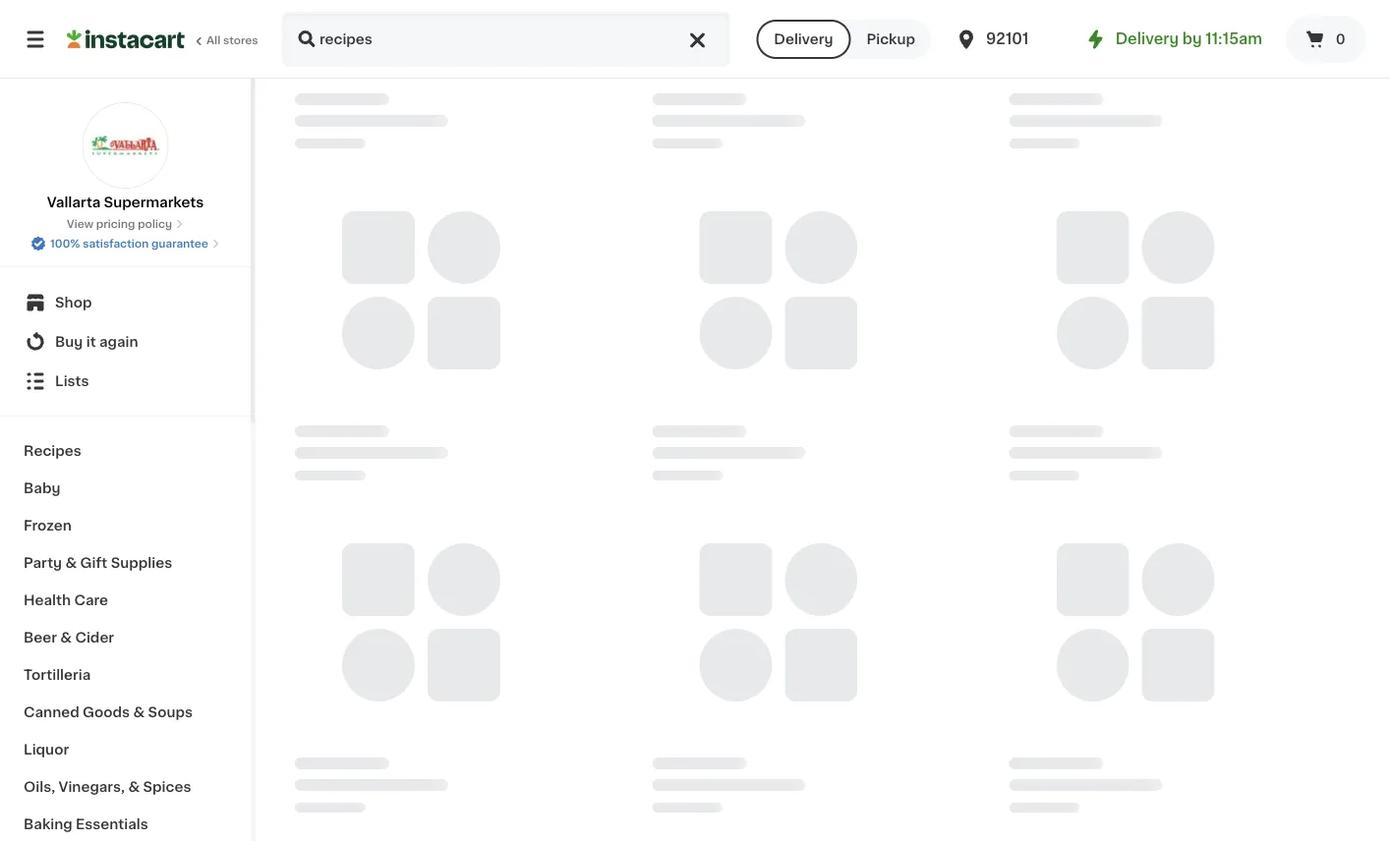 Task type: locate. For each thing, give the bounding box(es) containing it.
delivery left by at the top of page
[[1116, 32, 1179, 46]]

delivery button
[[757, 20, 851, 59]]

goods
[[83, 706, 130, 720]]

oils, vinegars, & spices link
[[12, 769, 239, 806]]

baby
[[24, 482, 60, 496]]

guarantee
[[151, 239, 208, 249]]

health care link
[[12, 582, 239, 620]]

delivery left pickup button
[[774, 32, 833, 46]]

100%
[[50, 239, 80, 249]]

policy
[[138, 219, 172, 230]]

beer & cider
[[24, 631, 114, 645]]

satisfaction
[[83, 239, 149, 249]]

vinegars,
[[59, 781, 125, 795]]

lists link
[[12, 362, 239, 401]]

100% satisfaction guarantee button
[[31, 232, 220, 252]]

view
[[67, 219, 93, 230]]

delivery
[[1116, 32, 1179, 46], [774, 32, 833, 46]]

supermarkets
[[104, 196, 204, 209]]

delivery inside button
[[774, 32, 833, 46]]

vallarta supermarkets link
[[47, 102, 204, 212]]

liquor link
[[12, 732, 239, 769]]

delivery for delivery by 11:15am
[[1116, 32, 1179, 46]]

baking
[[24, 818, 72, 832]]

all
[[207, 35, 221, 46]]

beer
[[24, 631, 57, 645]]

buy it again
[[55, 335, 138, 349]]

soups
[[148, 706, 193, 720]]

None search field
[[281, 12, 731, 67]]

all stores
[[207, 35, 258, 46]]

&
[[65, 557, 77, 570], [60, 631, 72, 645], [133, 706, 145, 720], [128, 781, 140, 795]]

party
[[24, 557, 62, 570]]

92101 button
[[955, 12, 1073, 67]]

health
[[24, 594, 71, 608]]

0 button
[[1286, 16, 1367, 63]]

1 horizontal spatial delivery
[[1116, 32, 1179, 46]]

again
[[99, 335, 138, 349]]

health care
[[24, 594, 108, 608]]

liquor
[[24, 744, 69, 757]]

0
[[1336, 32, 1346, 46]]

canned goods & soups
[[24, 706, 193, 720]]

0 horizontal spatial delivery
[[774, 32, 833, 46]]

oils,
[[24, 781, 55, 795]]

recipes link
[[12, 433, 239, 470]]

lists
[[55, 375, 89, 388]]



Task type: vqa. For each thing, say whether or not it's contained in the screenshot.
A keyboard, mouse, notebook, cup of pencils, wire cable. image
no



Task type: describe. For each thing, give the bounding box(es) containing it.
pricing
[[96, 219, 135, 230]]

& left the spices
[[128, 781, 140, 795]]

party & gift supplies link
[[12, 545, 239, 582]]

baking essentials link
[[12, 806, 239, 842]]

buy
[[55, 335, 83, 349]]

delivery for delivery
[[774, 32, 833, 46]]

all stores link
[[67, 12, 260, 67]]

essentials
[[76, 818, 148, 832]]

pickup button
[[851, 20, 931, 59]]

shop
[[55, 296, 92, 310]]

delivery by 11:15am
[[1116, 32, 1263, 46]]

tortilleria
[[24, 669, 91, 683]]

canned goods & soups link
[[12, 694, 239, 732]]

delivery by 11:15am link
[[1084, 28, 1263, 51]]

by
[[1183, 32, 1202, 46]]

shop link
[[12, 283, 239, 323]]

it
[[86, 335, 96, 349]]

care
[[74, 594, 108, 608]]

gift
[[80, 557, 107, 570]]

pickup
[[867, 32, 916, 46]]

oils, vinegars, & spices
[[24, 781, 191, 795]]

vallarta
[[47, 196, 101, 209]]

view pricing policy
[[67, 219, 172, 230]]

baby link
[[12, 470, 239, 507]]

recipes
[[24, 445, 81, 458]]

spices
[[143, 781, 191, 795]]

vallarta supermarkets logo image
[[82, 102, 169, 189]]

& left the soups
[[133, 706, 145, 720]]

view pricing policy link
[[67, 216, 184, 232]]

& left gift
[[65, 557, 77, 570]]

frozen link
[[12, 507, 239, 545]]

Search field
[[283, 14, 729, 65]]

stores
[[223, 35, 258, 46]]

vallarta supermarkets
[[47, 196, 204, 209]]

tortilleria link
[[12, 657, 239, 694]]

frozen
[[24, 519, 72, 533]]

11:15am
[[1206, 32, 1263, 46]]

baking essentials
[[24, 818, 148, 832]]

& right beer
[[60, 631, 72, 645]]

92101
[[986, 32, 1029, 46]]

beer & cider link
[[12, 620, 239, 657]]

cider
[[75, 631, 114, 645]]

supplies
[[111, 557, 172, 570]]

party & gift supplies
[[24, 557, 172, 570]]

100% satisfaction guarantee
[[50, 239, 208, 249]]

buy it again link
[[12, 323, 239, 362]]

canned
[[24, 706, 79, 720]]

instacart logo image
[[67, 28, 185, 51]]

service type group
[[757, 20, 931, 59]]



